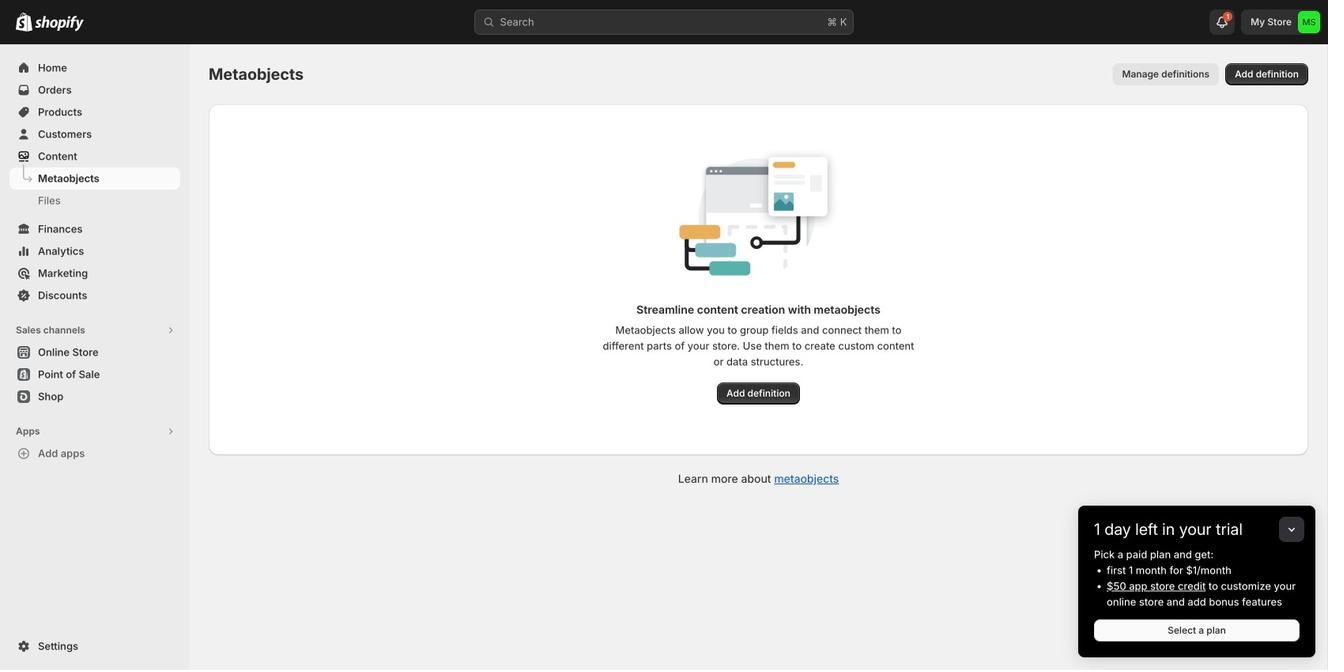 Task type: vqa. For each thing, say whether or not it's contained in the screenshot.
the left SHOPIFY image
yes



Task type: locate. For each thing, give the bounding box(es) containing it.
shopify image
[[16, 12, 32, 31]]



Task type: describe. For each thing, give the bounding box(es) containing it.
shopify image
[[35, 16, 84, 31]]

my store image
[[1298, 11, 1320, 33]]



